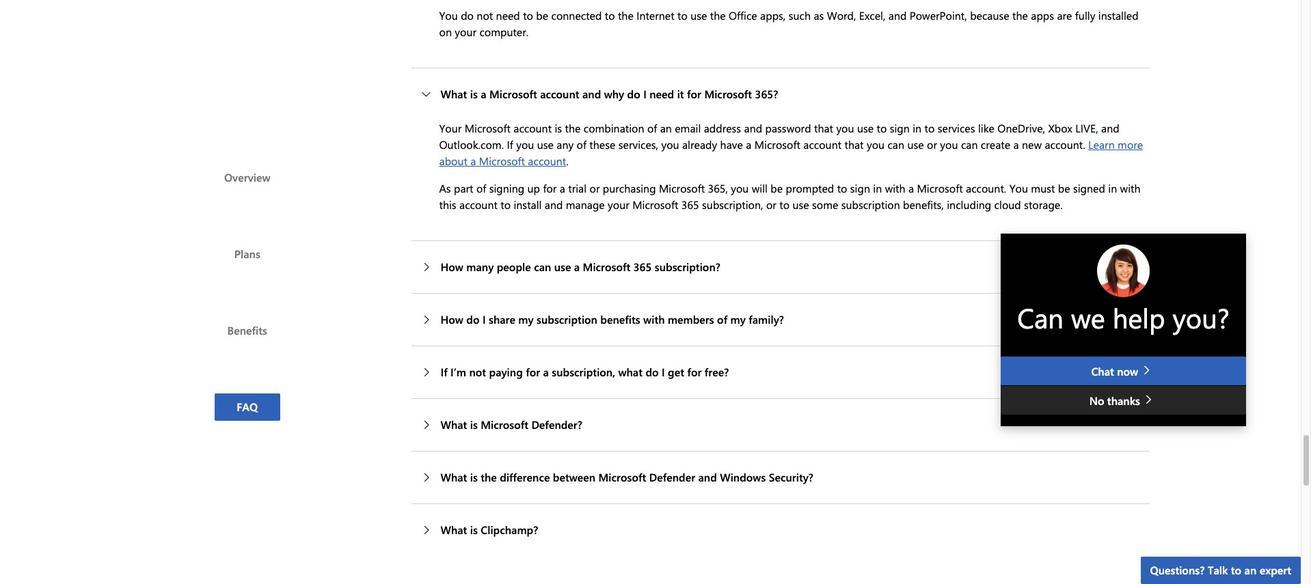 Task type: locate. For each thing, give the bounding box(es) containing it.
0 vertical spatial subscription
[[841, 198, 900, 212]]

or
[[927, 137, 937, 152], [590, 181, 600, 196], [766, 198, 777, 212]]

if inside dropdown button
[[441, 365, 448, 380]]

these
[[590, 137, 616, 152]]

do
[[461, 8, 474, 23], [627, 87, 641, 101], [467, 313, 480, 327], [646, 365, 659, 380]]

2 my from the left
[[731, 313, 746, 327]]

a right paying
[[543, 365, 549, 380]]

0 horizontal spatial account.
[[966, 181, 1007, 196]]

a down manage
[[574, 260, 580, 274]]

the inside your microsoft account is the combination of an email address and password that you use to sign in to services like onedrive, xbox live, and outlook.com. if you use any of these services, you already have a microsoft account that you can use or you can create a new account.
[[565, 121, 581, 135]]

1 vertical spatial subscription
[[537, 313, 598, 327]]

be right must
[[1058, 181, 1070, 196]]

0 horizontal spatial my
[[519, 313, 534, 327]]

for inside "as part of signing up for a trial or purchasing microsoft 365, you will be prompted to sign in with a microsoft account. you must be signed in with this account to install and manage your microsoft 365 subscription, or to use some subscription benefits, including cloud storage."
[[543, 181, 557, 196]]

0 vertical spatial you
[[439, 8, 458, 23]]

computer.
[[480, 25, 529, 39]]

not right i'm
[[469, 365, 486, 380]]

not
[[477, 8, 493, 23], [469, 365, 486, 380]]

difference
[[500, 470, 550, 485]]

2 what from the top
[[441, 418, 467, 432]]

1 what from the top
[[441, 87, 467, 101]]

2 horizontal spatial or
[[927, 137, 937, 152]]

and left the windows
[[698, 470, 717, 485]]

with
[[885, 181, 906, 196], [1120, 181, 1141, 196], [643, 313, 665, 327]]

i left get
[[662, 365, 665, 380]]

0 vertical spatial need
[[496, 8, 520, 23]]

1 vertical spatial you
[[1010, 181, 1028, 196]]

if right the outlook.com.
[[507, 137, 513, 152]]

a left new
[[1014, 137, 1019, 152]]

not inside dropdown button
[[469, 365, 486, 380]]

what
[[441, 87, 467, 101], [441, 418, 467, 432], [441, 470, 467, 485], [441, 523, 467, 537]]

benefits
[[227, 323, 267, 337]]

microsoft inside dropdown button
[[599, 470, 646, 485]]

0 horizontal spatial you
[[439, 8, 458, 23]]

a down the outlook.com.
[[471, 154, 476, 168]]

0 horizontal spatial can
[[534, 260, 551, 274]]

1 vertical spatial need
[[650, 87, 674, 101]]

not up computer.
[[477, 8, 493, 23]]

365?
[[755, 87, 778, 101]]

and up learn
[[1102, 121, 1120, 135]]

how many people can use a microsoft 365 subscription? button
[[411, 241, 1150, 293]]

what is the difference between microsoft defender and windows security?
[[441, 470, 814, 485]]

address
[[704, 121, 741, 135]]

if left i'm
[[441, 365, 448, 380]]

0 horizontal spatial subscription
[[537, 313, 598, 327]]

account down "any"
[[528, 154, 566, 168]]

will
[[752, 181, 768, 196]]

be
[[536, 8, 548, 23], [771, 181, 783, 196], [1058, 181, 1070, 196]]

you inside you do not need to be connected to the internet to use the office apps, such as word, excel, and powerpoint, because the apps are fully installed on your computer.
[[439, 8, 458, 23]]

or inside your microsoft account is the combination of an email address and password that you use to sign in to services like onedrive, xbox live, and outlook.com. if you use any of these services, you already have a microsoft account that you can use or you can create a new account.
[[927, 137, 937, 152]]

you inside "as part of signing up for a trial or purchasing microsoft 365, you will be prompted to sign in with a microsoft account. you must be signed in with this account to install and manage your microsoft 365 subscription, or to use some subscription benefits, including cloud storage."
[[731, 181, 749, 196]]

0 vertical spatial how
[[441, 260, 464, 274]]

no thanks
[[1090, 394, 1143, 408]]

account. up including
[[966, 181, 1007, 196]]

i left share
[[483, 313, 486, 327]]

0 horizontal spatial with
[[643, 313, 665, 327]]

my
[[519, 313, 534, 327], [731, 313, 746, 327]]

microsoft up how do i share my subscription benefits with members of my family?
[[583, 260, 631, 274]]

how inside how do i share my subscription benefits with members of my family? 'dropdown button'
[[441, 313, 464, 327]]

0 vertical spatial not
[[477, 8, 493, 23]]

365 left 'subscription?' on the top of page
[[634, 260, 652, 274]]

need up computer.
[[496, 8, 520, 23]]

2 horizontal spatial i
[[662, 365, 665, 380]]

1 horizontal spatial 365
[[682, 198, 699, 212]]

the left difference
[[481, 470, 497, 485]]

of right the members
[[717, 313, 728, 327]]

xbox
[[1048, 121, 1073, 135]]

1 vertical spatial your
[[608, 198, 630, 212]]

i
[[644, 87, 647, 101], [483, 313, 486, 327], [662, 365, 665, 380]]

with right signed
[[1120, 181, 1141, 196]]

i right why at the left top
[[644, 87, 647, 101]]

1 my from the left
[[519, 313, 534, 327]]

defender?
[[532, 418, 582, 432]]

be left connected
[[536, 8, 548, 23]]

4 what from the top
[[441, 523, 467, 537]]

what up your
[[441, 87, 467, 101]]

0 vertical spatial if
[[507, 137, 513, 152]]

my left family?
[[731, 313, 746, 327]]

of right 'part' on the left of the page
[[477, 181, 486, 196]]

of right "any"
[[577, 137, 587, 152]]

what down i'm
[[441, 418, 467, 432]]

microsoft down computer.
[[490, 87, 537, 101]]

my right share
[[519, 313, 534, 327]]

can right people
[[534, 260, 551, 274]]

1 vertical spatial if
[[441, 365, 448, 380]]

0 horizontal spatial an
[[660, 121, 672, 135]]

0 horizontal spatial sign
[[850, 181, 870, 196]]

it
[[677, 87, 684, 101]]

can inside how many people can use a microsoft 365 subscription? dropdown button
[[534, 260, 551, 274]]

1 vertical spatial 365
[[634, 260, 652, 274]]

can up "benefits," at the top right of the page
[[888, 137, 905, 152]]

for right up
[[543, 181, 557, 196]]

a up "benefits," at the top right of the page
[[909, 181, 914, 196]]

0 horizontal spatial i
[[483, 313, 486, 327]]

0 vertical spatial account.
[[1045, 137, 1086, 152]]

microsoft up "benefits," at the top right of the page
[[917, 181, 963, 196]]

2 horizontal spatial in
[[1109, 181, 1117, 196]]

1 vertical spatial how
[[441, 313, 464, 327]]

how left many
[[441, 260, 464, 274]]

is
[[470, 87, 478, 101], [555, 121, 562, 135], [470, 418, 478, 432], [470, 470, 478, 485], [470, 523, 478, 537]]

what up what is clipchamp?
[[441, 470, 467, 485]]

0 horizontal spatial if
[[441, 365, 448, 380]]

sign
[[890, 121, 910, 135], [850, 181, 870, 196]]

your inside "as part of signing up for a trial or purchasing microsoft 365, you will be prompted to sign in with a microsoft account. you must be signed in with this account to install and manage your microsoft 365 subscription, or to use some subscription benefits, including cloud storage."
[[608, 198, 630, 212]]

faq button
[[215, 394, 280, 421]]

need
[[496, 8, 520, 23], [650, 87, 674, 101]]

subscription, left what
[[552, 365, 615, 380]]

in
[[913, 121, 922, 135], [873, 181, 882, 196], [1109, 181, 1117, 196]]

0 vertical spatial 365
[[682, 198, 699, 212]]

0 vertical spatial sign
[[890, 121, 910, 135]]

1 horizontal spatial if
[[507, 137, 513, 152]]

if
[[507, 137, 513, 152], [441, 365, 448, 380]]

can
[[888, 137, 905, 152], [961, 137, 978, 152], [534, 260, 551, 274]]

sign inside "as part of signing up for a trial or purchasing microsoft 365, you will be prompted to sign in with a microsoft account. you must be signed in with this account to install and manage your microsoft 365 subscription, or to use some subscription benefits, including cloud storage."
[[850, 181, 870, 196]]

or down will
[[766, 198, 777, 212]]

1 horizontal spatial or
[[766, 198, 777, 212]]

in left services
[[913, 121, 922, 135]]

subscription,
[[702, 198, 763, 212], [552, 365, 615, 380]]

0 horizontal spatial in
[[873, 181, 882, 196]]

0 horizontal spatial be
[[536, 8, 548, 23]]

how many people can use a microsoft 365 subscription?
[[441, 260, 721, 274]]

do inside you do not need to be connected to the internet to use the office apps, such as word, excel, and powerpoint, because the apps are fully installed on your computer.
[[461, 8, 474, 23]]

for right get
[[687, 365, 702, 380]]

1 vertical spatial or
[[590, 181, 600, 196]]

can down services
[[961, 137, 978, 152]]

microsoft up signing
[[479, 154, 525, 168]]

your
[[439, 121, 462, 135]]

to
[[523, 8, 533, 23], [605, 8, 615, 23], [678, 8, 688, 23], [877, 121, 887, 135], [925, 121, 935, 135], [837, 181, 847, 196], [501, 198, 511, 212], [780, 198, 790, 212], [1231, 563, 1242, 578]]

how for how do i share my subscription benefits with members of my family?
[[441, 313, 464, 327]]

0 vertical spatial an
[[660, 121, 672, 135]]

be right will
[[771, 181, 783, 196]]

can
[[1018, 299, 1064, 336]]

what left the clipchamp?
[[441, 523, 467, 537]]

for right it
[[687, 87, 702, 101]]

1 horizontal spatial with
[[885, 181, 906, 196]]

365 down already
[[682, 198, 699, 212]]

what
[[618, 365, 643, 380]]

0 horizontal spatial 365
[[634, 260, 652, 274]]

1 vertical spatial an
[[1245, 563, 1257, 578]]

you inside "as part of signing up for a trial or purchasing microsoft 365, you will be prompted to sign in with a microsoft account. you must be signed in with this account to install and manage your microsoft 365 subscription, or to use some subscription benefits, including cloud storage."
[[1010, 181, 1028, 196]]

must
[[1031, 181, 1055, 196]]

or up "benefits," at the top right of the page
[[927, 137, 937, 152]]

how inside how many people can use a microsoft 365 subscription? dropdown button
[[441, 260, 464, 274]]

part
[[454, 181, 474, 196]]

1 vertical spatial account.
[[966, 181, 1007, 196]]

sign left services
[[890, 121, 910, 135]]

1 vertical spatial not
[[469, 365, 486, 380]]

2 how from the top
[[441, 313, 464, 327]]

what inside dropdown button
[[441, 470, 467, 485]]

0 vertical spatial subscription,
[[702, 198, 763, 212]]

as
[[814, 8, 824, 23]]

onedrive,
[[998, 121, 1045, 135]]

talk
[[1208, 563, 1228, 578]]

get
[[668, 365, 684, 380]]

is inside dropdown button
[[470, 470, 478, 485]]

microsoft down purchasing
[[633, 198, 679, 212]]

1 horizontal spatial subscription
[[841, 198, 900, 212]]

1 horizontal spatial that
[[845, 137, 864, 152]]

installed
[[1099, 8, 1139, 23]]

and right install
[[545, 198, 563, 212]]

an left email
[[660, 121, 672, 135]]

i inside 'dropdown button'
[[483, 313, 486, 327]]

prompted
[[786, 181, 834, 196]]

subscription, down 365, in the top right of the page
[[702, 198, 763, 212]]

you up cloud storage.
[[1010, 181, 1028, 196]]

is for difference
[[470, 470, 478, 485]]

account down 'part' on the left of the page
[[459, 198, 498, 212]]

and
[[889, 8, 907, 23], [583, 87, 601, 101], [744, 121, 762, 135], [1102, 121, 1120, 135], [545, 198, 563, 212], [698, 470, 717, 485]]

subscription right some
[[841, 198, 900, 212]]

0 horizontal spatial your
[[455, 25, 477, 39]]

excel,
[[859, 8, 886, 23]]

between
[[553, 470, 596, 485]]

an left expert
[[1245, 563, 1257, 578]]

people
[[497, 260, 531, 274]]

2 horizontal spatial with
[[1120, 181, 1141, 196]]

1 horizontal spatial an
[[1245, 563, 1257, 578]]

what for what is the difference between microsoft defender and windows security?
[[441, 470, 467, 485]]

microsoft inside learn more about a microsoft account
[[479, 154, 525, 168]]

need left it
[[650, 87, 674, 101]]

what for what is clipchamp?
[[441, 523, 467, 537]]

and left why at the left top
[[583, 87, 601, 101]]

about
[[439, 154, 468, 168]]

account inside "as part of signing up for a trial or purchasing microsoft 365, you will be prompted to sign in with a microsoft account. you must be signed in with this account to install and manage your microsoft 365 subscription, or to use some subscription benefits, including cloud storage."
[[459, 198, 498, 212]]

you?
[[1173, 299, 1230, 336]]

0 vertical spatial that
[[814, 121, 834, 135]]

learn more about a microsoft account
[[439, 137, 1143, 168]]

your microsoft account is the combination of an email address and password that you use to sign in to services like onedrive, xbox live, and outlook.com. if you use any of these services, you already have a microsoft account that you can use or you can create a new account.
[[439, 121, 1120, 152]]

account.
[[1045, 137, 1086, 152], [966, 181, 1007, 196]]

1 horizontal spatial sign
[[890, 121, 910, 135]]

1 how from the top
[[441, 260, 464, 274]]

subscription left 'benefits'
[[537, 313, 598, 327]]

0 vertical spatial i
[[644, 87, 647, 101]]

0 horizontal spatial subscription,
[[552, 365, 615, 380]]

the
[[618, 8, 634, 23], [710, 8, 726, 23], [1013, 8, 1028, 23], [565, 121, 581, 135], [481, 470, 497, 485]]

with right 'benefits'
[[643, 313, 665, 327]]

now
[[1117, 364, 1139, 378]]

3 what from the top
[[441, 470, 467, 485]]

overview button
[[215, 164, 280, 191]]

no thanks button
[[1001, 387, 1246, 415]]

and right excel,
[[889, 8, 907, 23]]

your down purchasing
[[608, 198, 630, 212]]

the up "any"
[[565, 121, 581, 135]]

account. inside your microsoft account is the combination of an email address and password that you use to sign in to services like onedrive, xbox live, and outlook.com. if you use any of these services, you already have a microsoft account that you can use or you can create a new account.
[[1045, 137, 1086, 152]]

subscription, inside "as part of signing up for a trial or purchasing microsoft 365, you will be prompted to sign in with a microsoft account. you must be signed in with this account to install and manage your microsoft 365 subscription, or to use some subscription benefits, including cloud storage."
[[702, 198, 763, 212]]

1 horizontal spatial need
[[650, 87, 674, 101]]

use
[[691, 8, 707, 23], [857, 121, 874, 135], [537, 137, 554, 152], [908, 137, 924, 152], [793, 198, 809, 212], [554, 260, 571, 274]]

in right signed
[[1109, 181, 1117, 196]]

2 vertical spatial i
[[662, 365, 665, 380]]

1 vertical spatial subscription,
[[552, 365, 615, 380]]

how left share
[[441, 313, 464, 327]]

or right trial at the left of the page
[[590, 181, 600, 196]]

in inside your microsoft account is the combination of an email address and password that you use to sign in to services like onedrive, xbox live, and outlook.com. if you use any of these services, you already have a microsoft account that you can use or you can create a new account.
[[913, 121, 922, 135]]

what is the difference between microsoft defender and windows security? button
[[411, 452, 1150, 504]]

microsoft right between
[[599, 470, 646, 485]]

1 horizontal spatial subscription,
[[702, 198, 763, 212]]

use inside you do not need to be connected to the internet to use the office apps, such as word, excel, and powerpoint, because the apps are fully installed on your computer.
[[691, 8, 707, 23]]

1 horizontal spatial in
[[913, 121, 922, 135]]

0 vertical spatial your
[[455, 25, 477, 39]]

your right on
[[455, 25, 477, 39]]

1 horizontal spatial my
[[731, 313, 746, 327]]

you up on
[[439, 8, 458, 23]]

some
[[812, 198, 838, 212]]

and inside "as part of signing up for a trial or purchasing microsoft 365, you will be prompted to sign in with a microsoft account. you must be signed in with this account to install and manage your microsoft 365 subscription, or to use some subscription benefits, including cloud storage."
[[545, 198, 563, 212]]

account. down the xbox
[[1045, 137, 1086, 152]]

0 vertical spatial or
[[927, 137, 937, 152]]

1 horizontal spatial you
[[1010, 181, 1028, 196]]

1 horizontal spatial your
[[608, 198, 630, 212]]

if i'm not paying for a subscription, what do i get for free? button
[[411, 347, 1150, 399]]

and inside dropdown button
[[583, 87, 601, 101]]

365
[[682, 198, 699, 212], [634, 260, 652, 274]]

can we help you?
[[1018, 299, 1230, 336]]

account up "any"
[[540, 87, 580, 101]]

0 horizontal spatial or
[[590, 181, 600, 196]]

account up up
[[514, 121, 552, 135]]

chat now
[[1092, 364, 1142, 378]]

1 horizontal spatial account.
[[1045, 137, 1086, 152]]

not inside you do not need to be connected to the internet to use the office apps, such as word, excel, and powerpoint, because the apps are fully installed on your computer.
[[477, 8, 493, 23]]

cloud storage.
[[995, 198, 1063, 212]]

1 vertical spatial that
[[845, 137, 864, 152]]

0 horizontal spatial need
[[496, 8, 520, 23]]

powerpoint,
[[910, 8, 967, 23]]

1 vertical spatial sign
[[850, 181, 870, 196]]

you
[[836, 121, 854, 135], [516, 137, 534, 152], [661, 137, 679, 152], [867, 137, 885, 152], [940, 137, 958, 152], [731, 181, 749, 196]]

with up "benefits," at the top right of the page
[[885, 181, 906, 196]]

sign right prompted
[[850, 181, 870, 196]]

account inside dropdown button
[[540, 87, 580, 101]]

1 vertical spatial i
[[483, 313, 486, 327]]

use inside "as part of signing up for a trial or purchasing microsoft 365, you will be prompted to sign in with a microsoft account. you must be signed in with this account to install and manage your microsoft 365 subscription, or to use some subscription benefits, including cloud storage."
[[793, 198, 809, 212]]

in right prompted
[[873, 181, 882, 196]]



Task type: vqa. For each thing, say whether or not it's contained in the screenshot.
software inside Dropdown Button
no



Task type: describe. For each thing, give the bounding box(es) containing it.
what for what is microsoft defender?
[[441, 418, 467, 432]]

up
[[528, 181, 540, 196]]

on
[[439, 25, 452, 39]]

this
[[439, 198, 457, 212]]

account inside learn more about a microsoft account
[[528, 154, 566, 168]]

learn
[[1089, 137, 1115, 152]]

what is clipchamp?
[[441, 523, 538, 537]]

many
[[467, 260, 494, 274]]

we
[[1071, 299, 1105, 336]]

and right address
[[744, 121, 762, 135]]

questions? talk to an expert button
[[1141, 557, 1301, 585]]

paying
[[489, 365, 523, 380]]

for right paying
[[526, 365, 540, 380]]

install
[[514, 198, 542, 212]]

subscription?
[[655, 260, 721, 274]]

what for what is a microsoft account and why do i need it for microsoft 365?
[[441, 87, 467, 101]]

as part of signing up for a trial or purchasing microsoft 365, you will be prompted to sign in with a microsoft account. you must be signed in with this account to install and manage your microsoft 365 subscription, or to use some subscription benefits, including cloud storage.
[[439, 181, 1141, 212]]

services
[[938, 121, 975, 135]]

not for do
[[477, 8, 493, 23]]

services,
[[619, 137, 658, 152]]

need inside you do not need to be connected to the internet to use the office apps, such as word, excel, and powerpoint, because the apps are fully installed on your computer.
[[496, 8, 520, 23]]

i'm
[[451, 365, 466, 380]]

because
[[970, 8, 1010, 23]]

chat now button
[[1001, 357, 1246, 385]]

clipchamp?
[[481, 523, 538, 537]]

new
[[1022, 137, 1042, 152]]

be inside you do not need to be connected to the internet to use the office apps, such as word, excel, and powerpoint, because the apps are fully installed on your computer.
[[536, 8, 548, 23]]

is for defender?
[[470, 418, 478, 432]]

what is clipchamp? button
[[411, 505, 1150, 557]]

subscription, inside dropdown button
[[552, 365, 615, 380]]

an inside your microsoft account is the combination of an email address and password that you use to sign in to services like onedrive, xbox live, and outlook.com. if you use any of these services, you already have a microsoft account that you can use or you can create a new account.
[[660, 121, 672, 135]]

outlook.com.
[[439, 137, 504, 152]]

security?
[[769, 470, 814, 485]]

share
[[489, 313, 516, 327]]

microsoft left 365, in the top right of the page
[[659, 181, 705, 196]]

trial
[[568, 181, 587, 196]]

learn more about a microsoft account link
[[439, 137, 1143, 168]]

your inside you do not need to be connected to the internet to use the office apps, such as word, excel, and powerpoint, because the apps are fully installed on your computer.
[[455, 25, 477, 39]]

what is microsoft defender?
[[441, 418, 582, 432]]

more
[[1118, 137, 1143, 152]]

word,
[[827, 8, 856, 23]]

what is a microsoft account and why do i need it for microsoft 365?
[[441, 87, 778, 101]]

benefits button
[[215, 317, 280, 344]]

apps
[[1031, 8, 1054, 23]]

email
[[675, 121, 701, 135]]

if i'm not paying for a subscription, what do i get for free?
[[441, 365, 729, 380]]

benefits
[[601, 313, 640, 327]]

2 horizontal spatial can
[[961, 137, 978, 152]]

signed
[[1073, 181, 1106, 196]]

internet
[[637, 8, 675, 23]]

password
[[765, 121, 811, 135]]

already
[[682, 137, 717, 152]]

plans button
[[215, 240, 280, 268]]

is for microsoft
[[470, 87, 478, 101]]

do inside 'dropdown button'
[[467, 313, 480, 327]]

of up services,
[[647, 121, 657, 135]]

with inside 'dropdown button'
[[643, 313, 665, 327]]

have
[[720, 137, 743, 152]]

the left apps
[[1013, 8, 1028, 23]]

subscription inside 'dropdown button'
[[537, 313, 598, 327]]

an inside dropdown button
[[1245, 563, 1257, 578]]

2 horizontal spatial be
[[1058, 181, 1070, 196]]

to inside dropdown button
[[1231, 563, 1242, 578]]

questions?
[[1150, 563, 1205, 578]]

.
[[566, 154, 569, 168]]

365 inside dropdown button
[[634, 260, 652, 274]]

microsoft down password
[[755, 137, 801, 152]]

free?
[[705, 365, 729, 380]]

signing
[[489, 181, 525, 196]]

1 horizontal spatial be
[[771, 181, 783, 196]]

the left "internet"
[[618, 8, 634, 23]]

the left the office
[[710, 8, 726, 23]]

you do not need to be connected to the internet to use the office apps, such as word, excel, and powerpoint, because the apps are fully installed on your computer.
[[439, 8, 1139, 39]]

no
[[1090, 394, 1105, 408]]

if inside your microsoft account is the combination of an email address and password that you use to sign in to services like onedrive, xbox live, and outlook.com. if you use any of these services, you already have a microsoft account that you can use or you can create a new account.
[[507, 137, 513, 152]]

combination
[[584, 121, 644, 135]]

what is a microsoft account and why do i need it for microsoft 365? button
[[411, 68, 1150, 120]]

overview
[[224, 170, 270, 184]]

a up the outlook.com.
[[481, 87, 487, 101]]

defender
[[649, 470, 695, 485]]

0 horizontal spatial that
[[814, 121, 834, 135]]

a inside learn more about a microsoft account
[[471, 154, 476, 168]]

use inside dropdown button
[[554, 260, 571, 274]]

1 horizontal spatial can
[[888, 137, 905, 152]]

need inside dropdown button
[[650, 87, 674, 101]]

what is microsoft defender? button
[[411, 399, 1150, 451]]

such
[[789, 8, 811, 23]]

subscription inside "as part of signing up for a trial or purchasing microsoft 365, you will be prompted to sign in with a microsoft account. you must be signed in with this account to install and manage your microsoft 365 subscription, or to use some subscription benefits, including cloud storage."
[[841, 198, 900, 212]]

of inside "as part of signing up for a trial or purchasing microsoft 365, you will be prompted to sign in with a microsoft account. you must be signed in with this account to install and manage your microsoft 365 subscription, or to use some subscription benefits, including cloud storage."
[[477, 181, 486, 196]]

including
[[947, 198, 992, 212]]

the inside dropdown button
[[481, 470, 497, 485]]

plans
[[234, 246, 260, 261]]

not for i'm
[[469, 365, 486, 380]]

members
[[668, 313, 714, 327]]

purchasing
[[603, 181, 656, 196]]

is inside your microsoft account is the combination of an email address and password that you use to sign in to services like onedrive, xbox live, and outlook.com. if you use any of these services, you already have a microsoft account that you can use or you can create a new account.
[[555, 121, 562, 135]]

a right have
[[746, 137, 752, 152]]

family?
[[749, 313, 784, 327]]

like
[[978, 121, 995, 135]]

of inside how do i share my subscription benefits with members of my family? 'dropdown button'
[[717, 313, 728, 327]]

a left trial at the left of the page
[[560, 181, 565, 196]]

microsoft up address
[[705, 87, 752, 101]]

faq
[[237, 400, 258, 414]]

365,
[[708, 181, 728, 196]]

365 inside "as part of signing up for a trial or purchasing microsoft 365, you will be prompted to sign in with a microsoft account. you must be signed in with this account to install and manage your microsoft 365 subscription, or to use some subscription benefits, including cloud storage."
[[682, 198, 699, 212]]

and inside you do not need to be connected to the internet to use the office apps, such as word, excel, and powerpoint, because the apps are fully installed on your computer.
[[889, 8, 907, 23]]

sign inside your microsoft account is the combination of an email address and password that you use to sign in to services like onedrive, xbox live, and outlook.com. if you use any of these services, you already have a microsoft account that you can use or you can create a new account.
[[890, 121, 910, 135]]

microsoft up the outlook.com.
[[465, 121, 511, 135]]

windows
[[720, 470, 766, 485]]

account. inside "as part of signing up for a trial or purchasing microsoft 365, you will be prompted to sign in with a microsoft account. you must be signed in with this account to install and manage your microsoft 365 subscription, or to use some subscription benefits, including cloud storage."
[[966, 181, 1007, 196]]

create
[[981, 137, 1011, 152]]

microsoft left defender?
[[481, 418, 529, 432]]

thanks
[[1108, 394, 1140, 408]]

benefits,
[[903, 198, 944, 212]]

questions? talk to an expert
[[1150, 563, 1292, 578]]

1 horizontal spatial i
[[644, 87, 647, 101]]

how do i share my subscription benefits with members of my family? button
[[411, 294, 1150, 346]]

account down password
[[804, 137, 842, 152]]

2 vertical spatial or
[[766, 198, 777, 212]]

are
[[1057, 8, 1072, 23]]

live,
[[1076, 121, 1099, 135]]

and inside dropdown button
[[698, 470, 717, 485]]

chat
[[1092, 364, 1114, 378]]

how do i share my subscription benefits with members of my family?
[[441, 313, 784, 327]]

fully
[[1075, 8, 1096, 23]]

how for how many people can use a microsoft 365 subscription?
[[441, 260, 464, 274]]

help
[[1113, 299, 1165, 336]]

any
[[557, 137, 574, 152]]

as
[[439, 181, 451, 196]]



